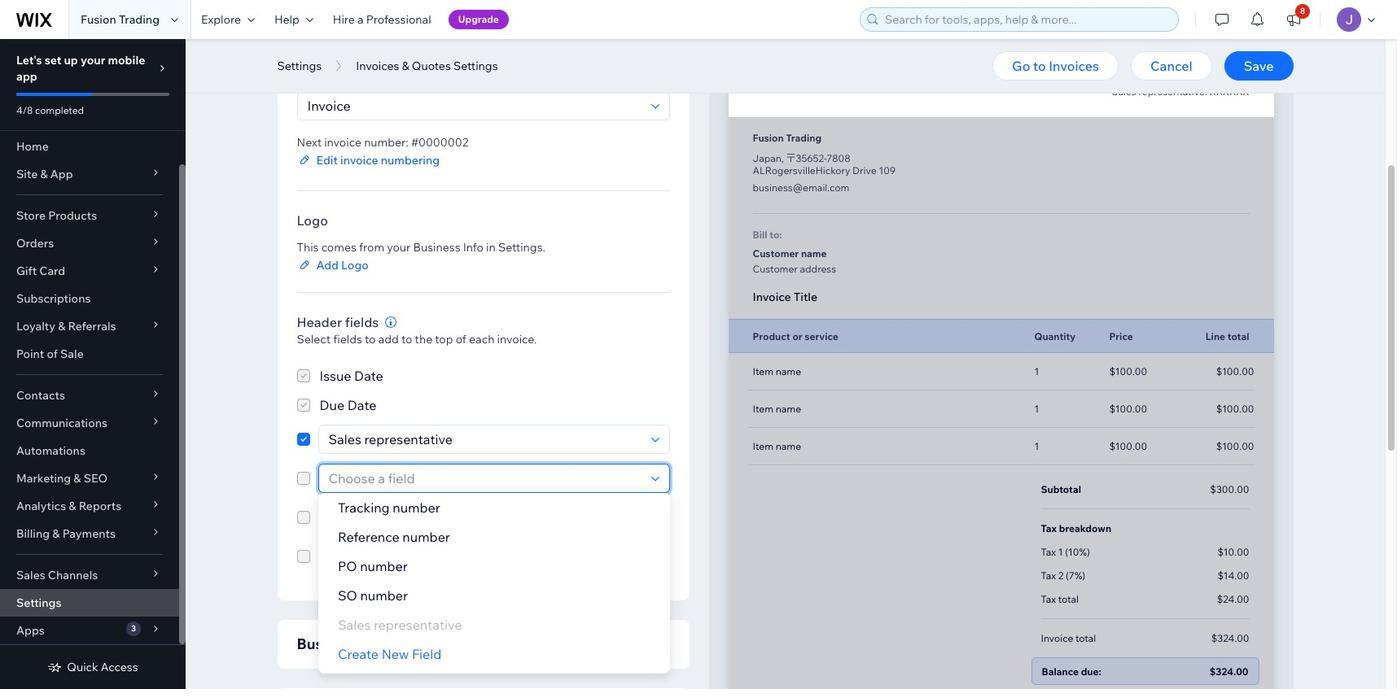 Task type: describe. For each thing, give the bounding box(es) containing it.
home link
[[0, 133, 179, 160]]

list box containing tracking number
[[318, 494, 670, 640]]

next invoice number: #0000002
[[297, 135, 469, 150]]

invoices & quotes settings
[[356, 59, 498, 73]]

contacts button
[[0, 382, 179, 410]]

in
[[486, 240, 496, 255]]

trading for fusion trading
[[119, 12, 160, 27]]

1 horizontal spatial business
[[413, 240, 461, 255]]

2 customer from the top
[[753, 263, 798, 275]]

$324.00 for invoice total
[[1212, 633, 1250, 645]]

& for invoices
[[402, 59, 409, 73]]

store products
[[16, 209, 97, 223]]

2
[[1059, 570, 1064, 582]]

2 choose a field field from the top
[[324, 465, 646, 493]]

service
[[805, 330, 839, 342]]

analytics & reports button
[[0, 493, 179, 520]]

0 horizontal spatial #0000002
[[411, 135, 469, 150]]

breakdown
[[1059, 523, 1112, 535]]

settings button
[[269, 54, 330, 78]]

save
[[1244, 58, 1274, 74]]

3 item name from the top
[[753, 441, 802, 453]]

tracking
[[338, 500, 390, 516]]

hire
[[333, 12, 355, 27]]

invoice for invoice total
[[1041, 633, 1074, 645]]

this comes from your business info in settings.
[[297, 240, 546, 255]]

payments
[[62, 527, 116, 542]]

card
[[39, 264, 65, 279]]

tax for tax total
[[1041, 594, 1056, 606]]

1 date: from the top
[[1165, 51, 1190, 64]]

settings for the settings link
[[16, 596, 61, 611]]

2 dec from the top
[[1192, 68, 1210, 81]]

invoice for next
[[324, 135, 362, 150]]

trading for fusion trading japan, 〒35652-7808 alrogersvillehickory drive 109 business@email.com
[[786, 132, 822, 144]]

point
[[16, 347, 44, 362]]

balance due:
[[1042, 666, 1102, 678]]

and
[[401, 59, 424, 75]]

tax for tax breakdown
[[1041, 523, 1057, 535]]

0 horizontal spatial to
[[365, 332, 376, 347]]

po number
[[338, 559, 408, 575]]

sales channels
[[16, 569, 98, 583]]

2 2023 from the top
[[1227, 68, 1250, 81]]

fields for select
[[333, 332, 362, 347]]

analytics
[[16, 499, 66, 514]]

from
[[359, 240, 384, 255]]

number for po number
[[360, 559, 408, 575]]

0 horizontal spatial business
[[297, 635, 359, 654]]

select
[[297, 332, 331, 347]]

po
[[338, 559, 357, 575]]

go to invoices
[[1012, 58, 1100, 74]]

site
[[16, 167, 38, 182]]

3 choose a field field from the top
[[324, 504, 646, 532]]

top
[[435, 332, 453, 347]]

quotes
[[412, 59, 451, 73]]

automations
[[16, 444, 85, 459]]

invoices inside button
[[1049, 58, 1100, 74]]

loyalty & referrals button
[[0, 313, 179, 340]]

mobile
[[108, 53, 145, 68]]

point of sale link
[[0, 340, 179, 368]]

due
[[1145, 68, 1163, 81]]

billing & payments button
[[0, 520, 179, 548]]

app
[[16, 69, 37, 84]]

(10%)
[[1066, 547, 1090, 559]]

representative:
[[1139, 86, 1208, 98]]

$14.00
[[1218, 570, 1250, 582]]

number for so number
[[360, 588, 408, 604]]

number right and
[[427, 59, 475, 75]]

completed
[[35, 104, 84, 116]]

2 item name from the top
[[753, 403, 802, 415]]

bill
[[753, 229, 768, 241]]

subscriptions link
[[0, 285, 179, 313]]

comes
[[321, 240, 357, 255]]

so number
[[338, 588, 408, 604]]

header
[[297, 314, 342, 331]]

add
[[378, 332, 399, 347]]

bill to: customer name customer address
[[753, 229, 837, 275]]

1 2023 from the top
[[1227, 51, 1250, 64]]

fusion for fusion trading japan, 〒35652-7808 alrogersvillehickory drive 109 business@email.com
[[753, 132, 784, 144]]

total for tax total
[[1059, 594, 1079, 606]]

reference number
[[338, 529, 450, 546]]

tax 2 (7%)
[[1041, 570, 1086, 582]]

8
[[1301, 6, 1306, 16]]

109
[[879, 165, 896, 177]]

xxxxxx
[[1210, 86, 1250, 98]]

quick access
[[67, 661, 138, 675]]

to inside button
[[1034, 58, 1046, 74]]

save button
[[1225, 51, 1294, 81]]

your for business
[[387, 240, 411, 255]]

drive
[[853, 165, 877, 177]]

edit
[[316, 153, 338, 168]]

create
[[338, 647, 379, 663]]

let's set up your mobile app
[[16, 53, 145, 84]]

business info
[[297, 635, 390, 654]]

number for reference number
[[403, 529, 450, 546]]

address
[[800, 263, 837, 275]]

document
[[297, 59, 361, 75]]

referrals
[[68, 319, 116, 334]]

quantity
[[1035, 330, 1076, 342]]

business@email.com
[[753, 182, 850, 194]]

product
[[753, 330, 791, 342]]

so
[[338, 588, 357, 604]]

#0000002 issue date: dec 19, 2023 due date: dec 19, 2023 sales representative: xxxxxx
[[1112, 32, 1250, 98]]

name inside bill to: customer name customer address
[[801, 248, 827, 260]]

tax breakdown
[[1041, 523, 1112, 535]]

alrogersvillehickory
[[753, 165, 851, 177]]

store products button
[[0, 202, 179, 230]]

invoice for edit
[[341, 153, 378, 168]]

price
[[1110, 330, 1134, 342]]

analytics & reports
[[16, 499, 122, 514]]

4 choose a field field from the top
[[324, 543, 646, 571]]

3 item from the top
[[753, 441, 774, 453]]

each
[[469, 332, 495, 347]]

balance
[[1042, 666, 1079, 678]]

sales inside popup button
[[16, 569, 45, 583]]

fusion for fusion trading
[[81, 12, 116, 27]]

a
[[358, 12, 364, 27]]

your for mobile
[[81, 53, 105, 68]]

to:
[[770, 229, 782, 241]]

gift card
[[16, 264, 65, 279]]

hire a professional link
[[323, 0, 441, 39]]

contacts
[[16, 389, 65, 403]]

2 item from the top
[[753, 403, 774, 415]]

help button
[[265, 0, 323, 39]]



Task type: vqa. For each thing, say whether or not it's contained in the screenshot.


Task type: locate. For each thing, give the bounding box(es) containing it.
billing & payments
[[16, 527, 116, 542]]

explore
[[201, 12, 241, 27]]

settings right the quotes
[[454, 59, 498, 73]]

sales channels button
[[0, 562, 179, 590]]

0 vertical spatial invoice
[[324, 135, 362, 150]]

0 horizontal spatial of
[[47, 347, 58, 362]]

customer down the to:
[[753, 248, 799, 260]]

to left add
[[365, 332, 376, 347]]

4/8
[[16, 104, 33, 116]]

0 vertical spatial fusion
[[81, 12, 116, 27]]

0 vertical spatial trading
[[119, 12, 160, 27]]

fusion
[[81, 12, 116, 27], [753, 132, 784, 144]]

issue
[[1139, 51, 1163, 64]]

add logo button
[[297, 257, 546, 274]]

(7%)
[[1066, 570, 1086, 582]]

settings inside settings button
[[277, 59, 322, 73]]

numbering
[[381, 153, 440, 168]]

1
[[1035, 366, 1039, 378], [1035, 403, 1039, 415], [1035, 441, 1039, 453], [1059, 547, 1063, 559]]

trading up mobile
[[119, 12, 160, 27]]

0 vertical spatial item
[[753, 366, 774, 378]]

1 item from the top
[[753, 366, 774, 378]]

subscriptions
[[16, 292, 91, 306]]

$300.00
[[1211, 484, 1250, 496]]

1 horizontal spatial logo
[[341, 258, 369, 273]]

select fields to add to the top of each invoice.
[[297, 332, 537, 347]]

gift
[[16, 264, 37, 279]]

2 date: from the top
[[1165, 68, 1190, 81]]

trading
[[119, 12, 160, 27], [786, 132, 822, 144]]

total right the "line"
[[1228, 330, 1250, 342]]

1 horizontal spatial invoice
[[1041, 633, 1074, 645]]

invoice up "balance"
[[1041, 633, 1074, 645]]

1 horizontal spatial trading
[[786, 132, 822, 144]]

info
[[463, 240, 484, 255]]

0 vertical spatial your
[[81, 53, 105, 68]]

1 vertical spatial logo
[[341, 258, 369, 273]]

0 horizontal spatial logo
[[297, 213, 328, 229]]

invoice title
[[753, 290, 818, 305]]

subtotal
[[1041, 484, 1082, 496]]

1 vertical spatial item name
[[753, 403, 802, 415]]

19,
[[1212, 51, 1225, 64], [1212, 68, 1225, 81]]

0 vertical spatial 19,
[[1212, 51, 1225, 64]]

your right up
[[81, 53, 105, 68]]

sales down billing
[[16, 569, 45, 583]]

total for invoice total
[[1076, 633, 1097, 645]]

None field
[[303, 92, 646, 120]]

$24.00
[[1217, 594, 1250, 606]]

$10.00
[[1218, 547, 1250, 559]]

invoice
[[324, 135, 362, 150], [341, 153, 378, 168]]

invoices left and
[[356, 59, 399, 73]]

header fields
[[297, 314, 379, 331]]

1 vertical spatial total
[[1059, 594, 1079, 606]]

1 vertical spatial date:
[[1165, 68, 1190, 81]]

1 horizontal spatial fusion
[[753, 132, 784, 144]]

0 vertical spatial business
[[413, 240, 461, 255]]

#0000002 inside #0000002 issue date: dec 19, 2023 due date: dec 19, 2023 sales representative: xxxxxx
[[1193, 32, 1250, 46]]

apps
[[16, 624, 45, 639]]

products
[[48, 209, 97, 223]]

invoice up edit
[[324, 135, 362, 150]]

communications button
[[0, 410, 179, 437]]

tax down tax 2 (7%) at the right
[[1041, 594, 1056, 606]]

0 horizontal spatial sales
[[16, 569, 45, 583]]

let's
[[16, 53, 42, 68]]

1 horizontal spatial of
[[456, 332, 467, 347]]

of inside sidebar element
[[47, 347, 58, 362]]

#0000002 up numbering
[[411, 135, 469, 150]]

0 horizontal spatial fusion
[[81, 12, 116, 27]]

& for analytics
[[69, 499, 76, 514]]

hire a professional
[[333, 12, 431, 27]]

1 vertical spatial customer
[[753, 263, 798, 275]]

1 horizontal spatial settings
[[277, 59, 322, 73]]

business up add logo 'button' on the top left of page
[[413, 240, 461, 255]]

1 item name from the top
[[753, 366, 802, 378]]

number up reference number at the bottom left of page
[[393, 500, 440, 516]]

sidebar element
[[0, 39, 186, 690]]

1 choose a field field from the top
[[324, 426, 646, 454]]

logo up this
[[297, 213, 328, 229]]

logo down comes
[[341, 258, 369, 273]]

& inside button
[[402, 59, 409, 73]]

field
[[412, 647, 442, 663]]

to right go
[[1034, 58, 1046, 74]]

invoice down next invoice number: #0000002
[[341, 153, 378, 168]]

1 vertical spatial item
[[753, 403, 774, 415]]

total up due:
[[1076, 633, 1097, 645]]

invoice total
[[1041, 633, 1097, 645]]

1 tax from the top
[[1041, 523, 1057, 535]]

None checkbox
[[297, 542, 310, 572]]

sales
[[1112, 86, 1137, 98], [16, 569, 45, 583]]

& for loyalty
[[58, 319, 65, 334]]

4 tax from the top
[[1041, 594, 1056, 606]]

1 vertical spatial 19,
[[1212, 68, 1225, 81]]

list box
[[318, 494, 670, 640]]

& right loyalty
[[58, 319, 65, 334]]

go
[[1012, 58, 1031, 74]]

invoice left title
[[753, 290, 791, 305]]

number:
[[364, 135, 409, 150]]

& for marketing
[[74, 472, 81, 486]]

number down 'tracking number'
[[403, 529, 450, 546]]

seo
[[84, 472, 108, 486]]

#0000002 up "save"
[[1193, 32, 1250, 46]]

1 horizontal spatial your
[[387, 240, 411, 255]]

Choose a field field
[[324, 426, 646, 454], [324, 465, 646, 493], [324, 504, 646, 532], [324, 543, 646, 571]]

business left info
[[297, 635, 359, 654]]

fusion up japan,
[[753, 132, 784, 144]]

0 horizontal spatial your
[[81, 53, 105, 68]]

total for line total
[[1228, 330, 1250, 342]]

the
[[415, 332, 433, 347]]

point of sale
[[16, 347, 84, 362]]

1 vertical spatial $324.00
[[1210, 666, 1249, 678]]

number down reference number at the bottom left of page
[[360, 559, 408, 575]]

invoices right go
[[1049, 58, 1100, 74]]

fields down header fields
[[333, 332, 362, 347]]

fields for header
[[345, 314, 379, 331]]

upgrade button
[[448, 10, 509, 29]]

your right from
[[387, 240, 411, 255]]

number
[[427, 59, 475, 75], [393, 500, 440, 516], [403, 529, 450, 546], [360, 559, 408, 575], [360, 588, 408, 604]]

7808
[[827, 152, 851, 165]]

logo
[[297, 213, 328, 229], [341, 258, 369, 273]]

to left the
[[402, 332, 412, 347]]

name
[[364, 59, 398, 75], [801, 248, 827, 260], [776, 366, 802, 378], [776, 403, 802, 415], [776, 441, 802, 453]]

$324.00 for balance due:
[[1210, 666, 1249, 678]]

0 vertical spatial item name
[[753, 366, 802, 378]]

tax up tax 2 (7%) at the right
[[1041, 547, 1056, 559]]

& left the quotes
[[402, 59, 409, 73]]

trading inside fusion trading japan, 〒35652-7808 alrogersvillehickory drive 109 business@email.com
[[786, 132, 822, 144]]

communications
[[16, 416, 108, 431]]

marketing & seo
[[16, 472, 108, 486]]

tax up tax 1 (10%)
[[1041, 523, 1057, 535]]

info
[[363, 635, 390, 654]]

add
[[316, 258, 339, 273]]

line total
[[1206, 330, 1250, 342]]

0 horizontal spatial invoices
[[356, 59, 399, 73]]

settings up 'apps'
[[16, 596, 61, 611]]

2 horizontal spatial settings
[[454, 59, 498, 73]]

2 horizontal spatial to
[[1034, 58, 1046, 74]]

new
[[382, 647, 409, 663]]

1 dec from the top
[[1192, 51, 1210, 64]]

date: up representative:
[[1165, 68, 1190, 81]]

0 vertical spatial date:
[[1165, 51, 1190, 64]]

1 horizontal spatial to
[[402, 332, 412, 347]]

go to invoices button
[[993, 51, 1119, 81]]

None checkbox
[[297, 367, 383, 386], [297, 396, 377, 415], [297, 425, 310, 454], [297, 464, 310, 494], [297, 503, 310, 533], [297, 367, 383, 386], [297, 396, 377, 415], [297, 425, 310, 454], [297, 464, 310, 494], [297, 503, 310, 533]]

fusion up mobile
[[81, 12, 116, 27]]

2 tax from the top
[[1041, 547, 1056, 559]]

1 vertical spatial business
[[297, 635, 359, 654]]

sales left representative:
[[1112, 86, 1137, 98]]

invoices
[[1049, 58, 1100, 74], [356, 59, 399, 73]]

orders
[[16, 236, 54, 251]]

create new field button
[[338, 645, 442, 665]]

trading up 〒35652-
[[786, 132, 822, 144]]

customer up 'invoice title'
[[753, 263, 798, 275]]

& for billing
[[52, 527, 60, 542]]

1 customer from the top
[[753, 248, 799, 260]]

invoice.
[[497, 332, 537, 347]]

2 vertical spatial item name
[[753, 441, 802, 453]]

up
[[64, 53, 78, 68]]

logo inside 'button'
[[341, 258, 369, 273]]

number down po number
[[360, 588, 408, 604]]

invoices inside button
[[356, 59, 399, 73]]

settings for settings button
[[277, 59, 322, 73]]

0 vertical spatial dec
[[1192, 51, 1210, 64]]

item name
[[753, 366, 802, 378], [753, 403, 802, 415], [753, 441, 802, 453]]

total down tax 2 (7%) at the right
[[1059, 594, 1079, 606]]

fields up add
[[345, 314, 379, 331]]

1 horizontal spatial sales
[[1112, 86, 1137, 98]]

cancel button
[[1131, 51, 1212, 81]]

& left "reports"
[[69, 499, 76, 514]]

fusion trading
[[81, 12, 160, 27]]

your inside let's set up your mobile app
[[81, 53, 105, 68]]

due:
[[1081, 666, 1102, 678]]

2 19, from the top
[[1212, 68, 1225, 81]]

0 vertical spatial $324.00
[[1212, 633, 1250, 645]]

option
[[318, 611, 670, 640]]

total
[[1228, 330, 1250, 342], [1059, 594, 1079, 606], [1076, 633, 1097, 645]]

date: right issue
[[1165, 51, 1190, 64]]

fusion inside fusion trading japan, 〒35652-7808 alrogersvillehickory drive 109 business@email.com
[[753, 132, 784, 144]]

billing
[[16, 527, 50, 542]]

invoices & quotes settings button
[[348, 54, 506, 78]]

invoice inside button
[[341, 153, 378, 168]]

1 horizontal spatial #0000002
[[1193, 32, 1250, 46]]

Search for tools, apps, help & more... field
[[880, 8, 1174, 31]]

site & app button
[[0, 160, 179, 188]]

orders button
[[0, 230, 179, 257]]

0 vertical spatial total
[[1228, 330, 1250, 342]]

0 vertical spatial sales
[[1112, 86, 1137, 98]]

& right the site
[[40, 167, 48, 182]]

1 vertical spatial trading
[[786, 132, 822, 144]]

& for site
[[40, 167, 48, 182]]

1 vertical spatial your
[[387, 240, 411, 255]]

#0000002
[[1193, 32, 1250, 46], [411, 135, 469, 150]]

1 19, from the top
[[1212, 51, 1225, 64]]

1 horizontal spatial invoices
[[1049, 58, 1100, 74]]

1 vertical spatial sales
[[16, 569, 45, 583]]

$100.00
[[1110, 366, 1148, 378], [1217, 366, 1255, 378], [1110, 403, 1148, 415], [1217, 403, 1255, 415], [1110, 441, 1148, 453], [1217, 441, 1255, 453]]

1 vertical spatial fields
[[333, 332, 362, 347]]

tax left 2
[[1041, 570, 1056, 582]]

tax for tax 2 (7%)
[[1041, 570, 1056, 582]]

invoice for invoice title
[[753, 290, 791, 305]]

of left the sale on the bottom left of page
[[47, 347, 58, 362]]

tax for tax 1 (10%)
[[1041, 547, 1056, 559]]

to
[[1034, 58, 1046, 74], [365, 332, 376, 347], [402, 332, 412, 347]]

0 horizontal spatial invoice
[[753, 290, 791, 305]]

2 vertical spatial total
[[1076, 633, 1097, 645]]

reports
[[79, 499, 122, 514]]

marketing & seo button
[[0, 465, 179, 493]]

3 tax from the top
[[1041, 570, 1056, 582]]

1 vertical spatial 2023
[[1227, 68, 1250, 81]]

settings down help button
[[277, 59, 322, 73]]

0 vertical spatial invoice
[[753, 290, 791, 305]]

& left "seo"
[[74, 472, 81, 486]]

0 vertical spatial #0000002
[[1193, 32, 1250, 46]]

0 vertical spatial 2023
[[1227, 51, 1250, 64]]

settings inside the invoices & quotes settings button
[[454, 59, 498, 73]]

3
[[131, 624, 136, 634]]

number for tracking number
[[393, 500, 440, 516]]

edit invoice numbering button
[[297, 152, 469, 169]]

2 vertical spatial item
[[753, 441, 774, 453]]

1 vertical spatial dec
[[1192, 68, 1210, 81]]

1 vertical spatial invoice
[[1041, 633, 1074, 645]]

settings link
[[0, 590, 179, 617]]

sales inside #0000002 issue date: dec 19, 2023 due date: dec 19, 2023 sales representative: xxxxxx
[[1112, 86, 1137, 98]]

date:
[[1165, 51, 1190, 64], [1165, 68, 1190, 81]]

next
[[297, 135, 322, 150]]

1 vertical spatial invoice
[[341, 153, 378, 168]]

upgrade
[[458, 13, 499, 25]]

& right billing
[[52, 527, 60, 542]]

0 vertical spatial logo
[[297, 213, 328, 229]]

settings inside sidebar element
[[16, 596, 61, 611]]

0 horizontal spatial trading
[[119, 12, 160, 27]]

0 horizontal spatial settings
[[16, 596, 61, 611]]

1 vertical spatial fusion
[[753, 132, 784, 144]]

0 vertical spatial customer
[[753, 248, 799, 260]]

settings
[[277, 59, 322, 73], [454, 59, 498, 73], [16, 596, 61, 611]]

0 vertical spatial fields
[[345, 314, 379, 331]]

1 vertical spatial #0000002
[[411, 135, 469, 150]]

access
[[101, 661, 138, 675]]

of right top
[[456, 332, 467, 347]]



